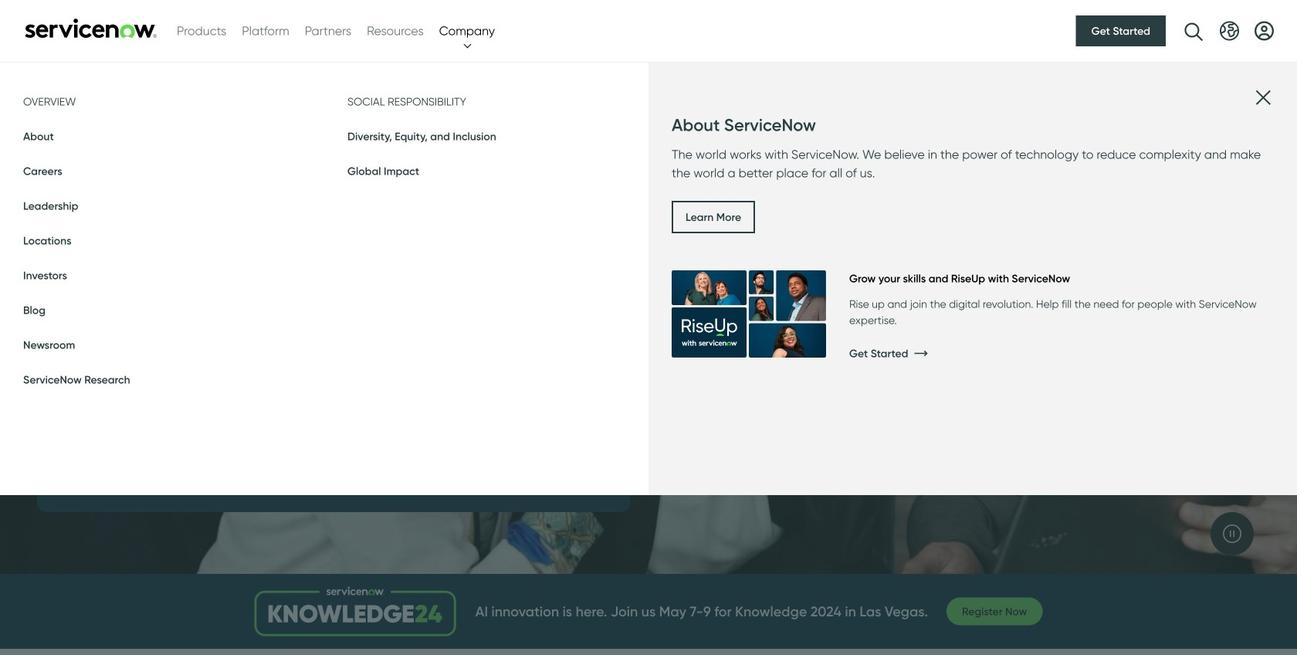 Task type: vqa. For each thing, say whether or not it's contained in the screenshot.
Go to ServiceNow account IMAGE
yes



Task type: locate. For each thing, give the bounding box(es) containing it.
pause ambient video element
[[1211, 512, 1255, 556]]



Task type: describe. For each thing, give the bounding box(es) containing it.
grow your skills and riseup with servicenow image
[[672, 271, 827, 358]]

pause ambient video image
[[1224, 525, 1242, 543]]

servicenow image
[[23, 18, 158, 38]]

go to servicenow account image
[[1255, 21, 1275, 41]]

select your country image
[[1221, 21, 1240, 41]]



